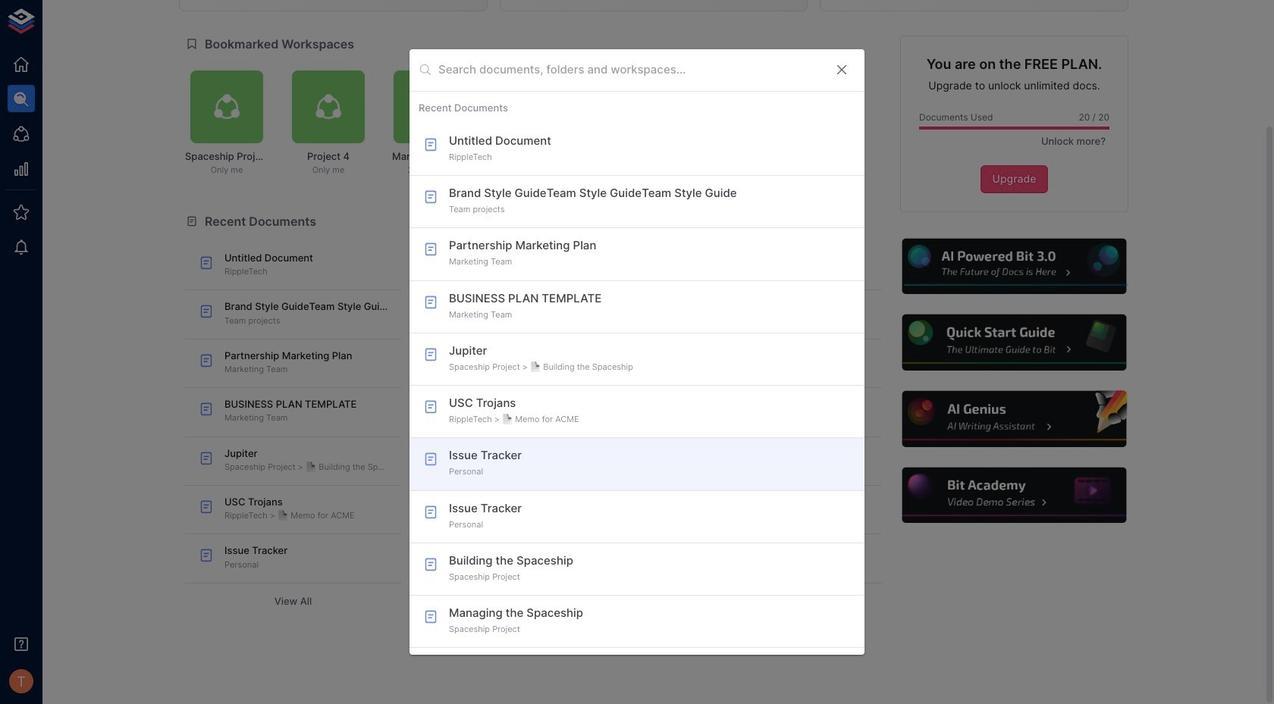 Task type: describe. For each thing, give the bounding box(es) containing it.
1 help image from the top
[[900, 236, 1129, 297]]

4 help image from the top
[[900, 466, 1129, 526]]

Search documents, folders and workspaces... text field
[[438, 59, 822, 82]]



Task type: locate. For each thing, give the bounding box(es) containing it.
2 help image from the top
[[900, 313, 1129, 373]]

help image
[[900, 236, 1129, 297], [900, 313, 1129, 373], [900, 389, 1129, 450], [900, 466, 1129, 526]]

3 help image from the top
[[900, 389, 1129, 450]]

dialog
[[410, 49, 865, 655]]



Task type: vqa. For each thing, say whether or not it's contained in the screenshot.
help image
yes



